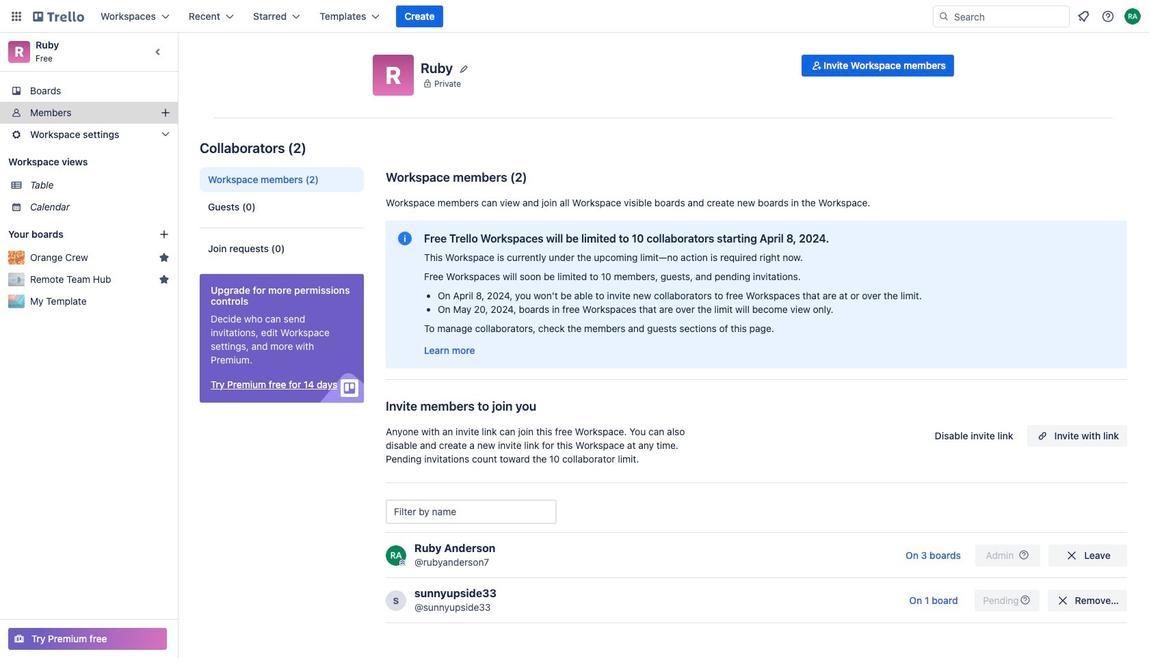 Task type: vqa. For each thing, say whether or not it's contained in the screenshot.
"Share"
no



Task type: locate. For each thing, give the bounding box(es) containing it.
0 vertical spatial starred icon image
[[159, 252, 170, 263]]

your boards with 3 items element
[[8, 226, 138, 243]]

Search field
[[949, 7, 1069, 26]]

1 vertical spatial starred icon image
[[159, 274, 170, 285]]

primary element
[[0, 0, 1149, 33]]

sunnyupside33 (sunnyupside33) image
[[386, 591, 406, 611]]

starred icon image
[[159, 252, 170, 263], [159, 274, 170, 285]]

this member is an admin of this workspace. image
[[399, 560, 406, 566]]



Task type: describe. For each thing, give the bounding box(es) containing it.
open information menu image
[[1101, 10, 1115, 23]]

sm image
[[810, 59, 824, 72]]

2 starred icon image from the top
[[159, 274, 170, 285]]

workspace navigation collapse icon image
[[149, 42, 168, 62]]

search image
[[938, 11, 949, 22]]

1 starred icon image from the top
[[159, 252, 170, 263]]

back to home image
[[33, 5, 84, 27]]

0 notifications image
[[1075, 8, 1092, 25]]

Filter by name text field
[[386, 500, 557, 525]]

ruby anderson (rubyanderson7) image
[[386, 545, 406, 566]]

add board image
[[159, 229, 170, 240]]

ruby anderson (rubyanderson7) image
[[1124, 8, 1141, 25]]



